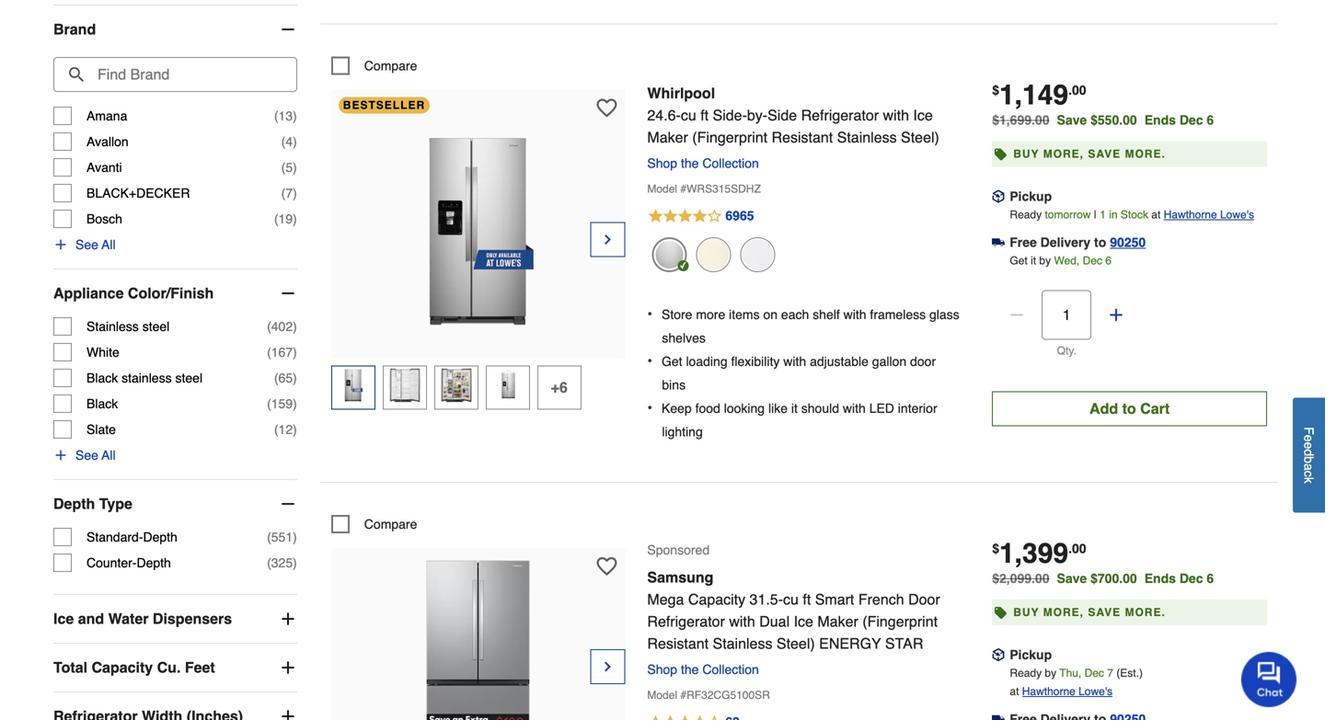 Task type: locate. For each thing, give the bounding box(es) containing it.
more. inside buy more, get up to 10% off "element"
[[1125, 607, 1166, 620]]

on
[[764, 308, 778, 322]]

0 vertical spatial hawthorne
[[1164, 208, 1218, 221]]

0 vertical spatial capacity
[[688, 591, 746, 609]]

wrs315sdhz
[[687, 183, 761, 196]]

2 e from the top
[[1302, 442, 1317, 449]]

1 horizontal spatial it
[[1031, 255, 1037, 267]]

1 collection from the top
[[703, 156, 759, 171]]

0 vertical spatial pickup image
[[993, 190, 1005, 203]]

depth for standard-depth
[[143, 530, 178, 545]]

interior
[[898, 401, 938, 416]]

1 vertical spatial gallery item 0 image
[[377, 558, 580, 721]]

6
[[1207, 113, 1214, 127], [1106, 255, 1112, 267], [1207, 572, 1214, 586]]

10 ) from the top
[[293, 423, 297, 437]]

resistant
[[772, 129, 833, 146], [648, 636, 709, 653]]

more, down $1,699.00 save $550.00 ends dec 6
[[1044, 148, 1084, 161]]

0 vertical spatial 6
[[1207, 113, 1214, 127]]

the up model # wrs315sdhz
[[681, 156, 699, 171]]

1 shop the collection from the top
[[648, 156, 759, 171]]

1 horizontal spatial at
[[1152, 208, 1161, 221]]

5
[[286, 160, 293, 175]]

2 $ from the top
[[993, 542, 1000, 557]]

2 gallery item 0 image from the top
[[377, 558, 580, 721]]

collection up wrs315sdhz
[[703, 156, 759, 171]]

get it by wed, dec 6
[[1010, 255, 1112, 267]]

ends dec 6 element up buy more, get up to $1000 off element
[[1145, 113, 1222, 127]]

2 all from the top
[[102, 448, 116, 463]]

1 vertical spatial cu
[[783, 591, 799, 609]]

1 vertical spatial refrigerator
[[648, 614, 725, 631]]

slate
[[87, 423, 116, 437]]

shop the collection link up model # rf32cg5100sr
[[648, 663, 767, 678]]

minus image left "stepper number input field with increment and decrement buttons" number field
[[1008, 306, 1027, 324]]

1 vertical spatial compare
[[364, 517, 417, 532]]

2 shop the collection from the top
[[648, 663, 759, 678]]

pickup up ready by thu, dec 7 (est.) at hawthorne lowe's
[[1010, 648, 1052, 663]]

0 vertical spatial plus image
[[53, 238, 68, 252]]

.00 inside $ 1,149 .00
[[1069, 83, 1087, 98]]

minus image up ( 402 )
[[279, 285, 297, 303]]

steel down color/finish
[[142, 320, 170, 334]]

plus image inside total capacity cu. feet button
[[279, 659, 297, 678]]

door
[[909, 591, 941, 609]]

1 horizontal spatial to
[[1123, 400, 1137, 417]]

ft inside whirlpool 24.6-cu ft side-by-side refrigerator with ice maker (fingerprint resistant stainless steel)
[[701, 107, 709, 124]]

1 black from the top
[[87, 371, 118, 386]]

0 vertical spatial by
[[1040, 255, 1051, 267]]

1 compare from the top
[[364, 58, 417, 73]]

1 ) from the top
[[293, 109, 297, 123]]

1 horizontal spatial lowe's
[[1221, 208, 1255, 221]]

ends dec 6 element
[[1145, 113, 1222, 127], [1145, 572, 1222, 586]]

shelf
[[813, 308, 840, 322]]

( 551 )
[[267, 530, 297, 545]]

1 horizontal spatial plus image
[[279, 659, 297, 678]]

( 7 )
[[281, 186, 297, 201]]

to left "90250"
[[1095, 235, 1107, 250]]

ft inside samsung mega capacity 31.5-cu ft smart french door refrigerator with dual ice maker (fingerprint resistant stainless steel) energy star
[[803, 591, 811, 609]]

energy
[[819, 636, 882, 653]]

2 see all from the top
[[75, 448, 116, 463]]

capacity inside samsung mega capacity 31.5-cu ft smart french door refrigerator with dual ice maker (fingerprint resistant stainless steel) energy star
[[688, 591, 746, 609]]

• store more items on each shelf with frameless glass shelves • get loading flexibility with adjustable gallon door bins • keep food looking like it should with led interior lighting
[[648, 306, 960, 440]]

1 e from the top
[[1302, 435, 1317, 442]]

dec up buy more, get up to 10% off "element"
[[1180, 572, 1204, 586]]

save down $1,699.00 save $550.00 ends dec 6
[[1088, 148, 1121, 161]]

0 vertical spatial shop the collection link
[[648, 156, 767, 171]]

samsung mega capacity 31.5-cu ft smart french door refrigerator with dual ice maker (fingerprint resistant stainless steel) energy star
[[648, 569, 941, 653]]

2 ends from the top
[[1145, 572, 1176, 586]]

2 ends dec 6 element from the top
[[1145, 572, 1222, 586]]

1 buy from the top
[[1014, 148, 1040, 161]]

food
[[696, 401, 721, 416]]

all for 2nd see all button
[[102, 448, 116, 463]]

bestseller
[[343, 99, 425, 112]]

2 shop from the top
[[648, 663, 678, 678]]

stainless inside samsung mega capacity 31.5-cu ft smart french door refrigerator with dual ice maker (fingerprint resistant stainless steel) energy star
[[713, 636, 773, 653]]

402
[[271, 320, 293, 334]]

stock
[[1121, 208, 1149, 221]]

) for ( 19 )
[[293, 212, 297, 227]]

2 .00 from the top
[[1069, 542, 1087, 557]]

0 horizontal spatial 7
[[286, 186, 293, 201]]

0 vertical spatial collection
[[703, 156, 759, 171]]

compare for 1,399
[[364, 517, 417, 532]]

ice and water dispensers
[[53, 611, 232, 628]]

1 vertical spatial shop
[[648, 663, 678, 678]]

more. inside buy more, get up to $1000 off element
[[1125, 148, 1166, 161]]

cu
[[681, 107, 697, 124], [783, 591, 799, 609]]

( for 159
[[267, 397, 271, 412]]

black up slate
[[87, 397, 118, 412]]

1 vertical spatial get
[[662, 354, 683, 369]]

12 ) from the top
[[293, 556, 297, 571]]

resistant inside whirlpool 24.6-cu ft side-by-side refrigerator with ice maker (fingerprint resistant stainless steel)
[[772, 129, 833, 146]]

7 inside ready by thu, dec 7 (est.) at hawthorne lowe's
[[1108, 667, 1114, 680]]

dec down free delivery to 90250
[[1083, 255, 1103, 267]]

more, for 1,399
[[1044, 607, 1084, 620]]

) up ( 167 )
[[293, 320, 297, 334]]

gallery item 0 image
[[377, 130, 580, 333], [377, 558, 580, 721]]

dec up buy more, get up to $1000 off element
[[1180, 113, 1204, 127]]

plus image up appliance
[[53, 238, 68, 252]]

save
[[1057, 113, 1087, 127], [1088, 148, 1121, 161], [1057, 572, 1087, 586], [1088, 607, 1121, 620]]

steel) inside whirlpool 24.6-cu ft side-by-side refrigerator with ice maker (fingerprint resistant stainless steel)
[[901, 129, 940, 146]]

see all down bosch
[[75, 238, 116, 252]]

thumbnail image
[[336, 368, 371, 403], [387, 368, 422, 403], [439, 368, 474, 403], [490, 368, 525, 403]]

$ for 1,149
[[993, 83, 1000, 98]]

appliance color/finish
[[53, 285, 214, 302]]

7
[[286, 186, 293, 201], [1108, 667, 1114, 680]]

shop up model # rf32cg5100sr
[[648, 663, 678, 678]]

1 horizontal spatial cu
[[783, 591, 799, 609]]

$ 1,149 .00
[[993, 79, 1087, 111]]

1
[[1100, 208, 1106, 221]]

stainless
[[837, 129, 897, 146], [87, 320, 139, 334], [713, 636, 773, 653]]

2 vertical spatial depth
[[137, 556, 171, 571]]

11 ) from the top
[[293, 530, 297, 545]]

lowe's for 1,149
[[1221, 208, 1255, 221]]

1 vertical spatial steel)
[[777, 636, 815, 653]]

2 heart outline image from the top
[[597, 557, 617, 577]]

( 402 )
[[267, 320, 297, 334]]

lighting
[[662, 425, 703, 440]]

plus image
[[1108, 306, 1126, 324], [53, 448, 68, 463], [279, 610, 297, 629], [279, 708, 297, 721]]

1 vertical spatial lowe's
[[1079, 686, 1113, 699]]

hawthorne lowe's button for 1,399
[[1023, 683, 1113, 702]]

compare inside the 1000422565 element
[[364, 58, 417, 73]]

) down ( 4 )
[[293, 160, 297, 175]]

save down $ 1,399 .00
[[1057, 572, 1087, 586]]

refrigerator right side at the right top of the page
[[801, 107, 879, 124]]

0 vertical spatial shop
[[648, 156, 678, 171]]

2 collection from the top
[[703, 663, 759, 678]]

) up ( 4 )
[[293, 109, 297, 123]]

6 up buy more, get up to $1000 off element
[[1207, 113, 1214, 127]]

qty.
[[1057, 345, 1077, 358]]

heart outline image left sponsored
[[597, 557, 617, 577]]

2 the from the top
[[681, 663, 699, 678]]

9 ) from the top
[[293, 397, 297, 412]]

) up the "5"
[[293, 134, 297, 149]]

more. for 1,149
[[1125, 148, 1166, 161]]

see all button down slate
[[53, 447, 116, 465]]

2 vertical spatial minus image
[[279, 495, 297, 514]]

model up the 4 stars image on the top
[[648, 183, 678, 196]]

collection
[[703, 156, 759, 171], [703, 663, 759, 678]]

0 vertical spatial stainless
[[837, 129, 897, 146]]

heart outline image
[[597, 98, 617, 118], [597, 557, 617, 577]]

( 13 )
[[274, 109, 297, 123]]

was price $1,699.00 element
[[993, 108, 1057, 127]]

depth down the depth type button
[[143, 530, 178, 545]]

it down free
[[1031, 255, 1037, 267]]

1 vertical spatial (fingerprint
[[863, 614, 938, 631]]

2 pickup image from the top
[[993, 649, 1005, 662]]

ready up free
[[1010, 208, 1042, 221]]

+6 button
[[537, 366, 582, 410]]

1 vertical spatial by
[[1045, 667, 1057, 680]]

1 vertical spatial .00
[[1069, 542, 1087, 557]]

1 vertical spatial shop the collection
[[648, 663, 759, 678]]

1 the from the top
[[681, 156, 699, 171]]

) down ( 7 )
[[293, 212, 297, 227]]

black for black
[[87, 397, 118, 412]]

shop down 24.6-
[[648, 156, 678, 171]]

0 vertical spatial steel
[[142, 320, 170, 334]]

6 ) from the top
[[293, 320, 297, 334]]

2 more. from the top
[[1125, 607, 1166, 620]]

2 # from the top
[[681, 690, 687, 702]]

2 compare from the top
[[364, 517, 417, 532]]

5 ) from the top
[[293, 212, 297, 227]]

ends up buy more, get up to 10% off "element"
[[1145, 572, 1176, 586]]

counter-depth
[[87, 556, 171, 571]]

minus image up 551 in the left bottom of the page
[[279, 495, 297, 514]]

1 vertical spatial see all
[[75, 448, 116, 463]]

model up 4.5 stars image
[[648, 690, 678, 702]]

get inside the • store more items on each shelf with frameless glass shelves • get loading flexibility with adjustable gallon door bins • keep food looking like it should with led interior lighting
[[662, 354, 683, 369]]

2 vertical spatial 6
[[1207, 572, 1214, 586]]

with inside samsung mega capacity 31.5-cu ft smart french door refrigerator with dual ice maker (fingerprint resistant stainless steel) energy star
[[729, 614, 756, 631]]

1 horizontal spatial steel)
[[901, 129, 940, 146]]

$ up $1,699.00
[[993, 83, 1000, 98]]

$700.00
[[1091, 572, 1138, 586]]

0 vertical spatial more,
[[1044, 148, 1084, 161]]

loading
[[686, 354, 728, 369]]

shelves
[[662, 331, 706, 346]]

2 black from the top
[[87, 397, 118, 412]]

7 ) from the top
[[293, 345, 297, 360]]

65
[[279, 371, 293, 386]]

4.5 stars image
[[648, 713, 741, 721]]

) for ( 13 )
[[293, 109, 297, 123]]

0 vertical spatial at
[[1152, 208, 1161, 221]]

buy more, save more. inside buy more, get up to 10% off "element"
[[1014, 607, 1166, 620]]

90250
[[1110, 235, 1146, 250]]

refrigerator
[[801, 107, 879, 124], [648, 614, 725, 631]]

pickup image up truck filled image
[[993, 190, 1005, 203]]

ice inside samsung mega capacity 31.5-cu ft smart french door refrigerator with dual ice maker (fingerprint resistant stainless steel) energy star
[[794, 614, 814, 631]]

$
[[993, 83, 1000, 98], [993, 542, 1000, 557]]

3 • from the top
[[648, 400, 653, 417]]

1 horizontal spatial refrigerator
[[801, 107, 879, 124]]

pickup image
[[993, 190, 1005, 203], [993, 649, 1005, 662]]

2 ready from the top
[[1010, 667, 1042, 680]]

0 vertical spatial pickup
[[1010, 189, 1052, 204]]

depth down the standard-depth at the left of page
[[137, 556, 171, 571]]

0 vertical spatial model
[[648, 183, 678, 196]]

by
[[1040, 255, 1051, 267], [1045, 667, 1057, 680]]

get up bins
[[662, 354, 683, 369]]

shop the collection up model # wrs315sdhz
[[648, 156, 759, 171]]

6 up buy more, get up to 10% off "element"
[[1207, 572, 1214, 586]]

1 vertical spatial hawthorne
[[1023, 686, 1076, 699]]

see down slate
[[75, 448, 98, 463]]

) for ( 159 )
[[293, 397, 297, 412]]

ends dec 6 element for 1,399
[[1145, 572, 1222, 586]]

save down $2,099.00 save $700.00 ends dec 6
[[1088, 607, 1121, 620]]

1 horizontal spatial stainless
[[713, 636, 773, 653]]

0 vertical spatial .00
[[1069, 83, 1087, 98]]

shop the collection for first shop the collection link from the bottom of the page
[[648, 663, 759, 678]]

see all down slate
[[75, 448, 116, 463]]

shop the collection up model # rf32cg5100sr
[[648, 663, 759, 678]]

2 vertical spatial •
[[648, 400, 653, 417]]

ready inside ready by thu, dec 7 (est.) at hawthorne lowe's
[[1010, 667, 1042, 680]]

0 vertical spatial ends dec 6 element
[[1145, 113, 1222, 127]]

depth type button
[[53, 481, 297, 528]]

get down free
[[1010, 255, 1028, 267]]

ft
[[701, 107, 709, 124], [803, 591, 811, 609]]

( for 4
[[281, 134, 286, 149]]

1 gallery item 0 image from the top
[[377, 130, 580, 333]]

all down slate
[[102, 448, 116, 463]]

black
[[87, 371, 118, 386], [87, 397, 118, 412]]

to right add
[[1123, 400, 1137, 417]]

1 vertical spatial ends dec 6 element
[[1145, 572, 1222, 586]]

add to cart button
[[993, 392, 1268, 427]]

1 pickup image from the top
[[993, 190, 1005, 203]]

$ inside $ 1,149 .00
[[993, 83, 1000, 98]]

$ up $2,099.00
[[993, 542, 1000, 557]]

1 vertical spatial see
[[75, 448, 98, 463]]

1000422565 element
[[331, 57, 417, 75]]

2 • from the top
[[648, 353, 653, 370]]

1 all from the top
[[102, 238, 116, 252]]

1 vertical spatial shop the collection link
[[648, 663, 767, 678]]

) for ( 65 )
[[293, 371, 297, 386]]

black down the white
[[87, 371, 118, 386]]

7 down ( 5 )
[[286, 186, 293, 201]]

1 vertical spatial depth
[[143, 530, 178, 545]]

depth left the type
[[53, 496, 95, 513]]

buy inside "element"
[[1014, 607, 1040, 620]]

dec
[[1180, 113, 1204, 127], [1083, 255, 1103, 267], [1180, 572, 1204, 586], [1085, 667, 1105, 680]]

1 ends from the top
[[1145, 113, 1176, 127]]

2 vertical spatial stainless
[[713, 636, 773, 653]]

.00 inside $ 1,399 .00
[[1069, 542, 1087, 557]]

(fingerprint inside samsung mega capacity 31.5-cu ft smart french door refrigerator with dual ice maker (fingerprint resistant stainless steel) energy star
[[863, 614, 938, 631]]

) down the ( 551 )
[[293, 556, 297, 571]]

more. down "savings save $700.00" element
[[1125, 607, 1166, 620]]

1 vertical spatial model
[[648, 690, 678, 702]]

( for 325
[[267, 556, 271, 571]]

0 vertical spatial buy
[[1014, 148, 1040, 161]]

the up model # rf32cg5100sr
[[681, 663, 699, 678]]

hawthorne lowe's button
[[1164, 206, 1255, 224], [1023, 683, 1113, 702]]

ends up buy more, get up to $1000 off element
[[1145, 113, 1176, 127]]

)
[[293, 109, 297, 123], [293, 134, 297, 149], [293, 160, 297, 175], [293, 186, 297, 201], [293, 212, 297, 227], [293, 320, 297, 334], [293, 345, 297, 360], [293, 371, 297, 386], [293, 397, 297, 412], [293, 423, 297, 437], [293, 530, 297, 545], [293, 556, 297, 571]]

0 vertical spatial see all
[[75, 238, 116, 252]]

# for rf32cg5100sr
[[681, 690, 687, 702]]

more.
[[1125, 148, 1166, 161], [1125, 607, 1166, 620]]

0 vertical spatial see all button
[[53, 236, 116, 254]]

shop the collection
[[648, 156, 759, 171], [648, 663, 759, 678]]

buy for 1,149
[[1014, 148, 1040, 161]]

0 horizontal spatial at
[[1010, 686, 1019, 699]]

ft left side-
[[701, 107, 709, 124]]

1 horizontal spatial ft
[[803, 591, 811, 609]]

0 vertical spatial buy more, save more.
[[1014, 148, 1166, 161]]

1 horizontal spatial 7
[[1108, 667, 1114, 680]]

(fingerprint inside whirlpool 24.6-cu ft side-by-side refrigerator with ice maker (fingerprint resistant stainless steel)
[[693, 129, 768, 146]]

.00 up $1,699.00 save $550.00 ends dec 6
[[1069, 83, 1087, 98]]

pickup for 1,149
[[1010, 189, 1052, 204]]

0 vertical spatial ready
[[1010, 208, 1042, 221]]

refrigerator down mega
[[648, 614, 725, 631]]

maker down the 'smart'
[[818, 614, 859, 631]]

1 vertical spatial plus image
[[279, 659, 297, 678]]

minus image inside 'appliance color/finish' button
[[279, 285, 297, 303]]

2 model from the top
[[648, 690, 678, 702]]

cu inside whirlpool 24.6-cu ft side-by-side refrigerator with ice maker (fingerprint resistant stainless steel)
[[681, 107, 697, 124]]

8 ) from the top
[[293, 371, 297, 386]]

0 vertical spatial more.
[[1125, 148, 1166, 161]]

by left wed, in the top of the page
[[1040, 255, 1051, 267]]

) up 325
[[293, 530, 297, 545]]

551
[[271, 530, 293, 545]]

0 vertical spatial #
[[681, 183, 687, 196]]

0 vertical spatial •
[[648, 306, 653, 323]]

ready left thu,
[[1010, 667, 1042, 680]]

savings save $700.00 element
[[1057, 572, 1222, 586]]

1 # from the top
[[681, 183, 687, 196]]

hawthorne for 1,149
[[1164, 208, 1218, 221]]

depth inside button
[[53, 496, 95, 513]]

buy more, get up to $1000 off element
[[993, 141, 1268, 167]]

0 horizontal spatial refrigerator
[[648, 614, 725, 631]]

plus image right feet
[[279, 659, 297, 678]]

• left loading
[[648, 353, 653, 370]]

capacity left cu.
[[92, 660, 153, 677]]

hawthorne down thu,
[[1023, 686, 1076, 699]]

) up 12
[[293, 397, 297, 412]]

.00 for 1,399
[[1069, 542, 1087, 557]]

e up d
[[1302, 435, 1317, 442]]

1 vertical spatial maker
[[818, 614, 859, 631]]

resistant down side at the right top of the page
[[772, 129, 833, 146]]

buy more, save more. down $2,099.00 save $700.00 ends dec 6
[[1014, 607, 1166, 620]]

door
[[910, 354, 936, 369]]

1 vertical spatial all
[[102, 448, 116, 463]]

lowe's inside ready by thu, dec 7 (est.) at hawthorne lowe's
[[1079, 686, 1113, 699]]

buy down $2,099.00
[[1014, 607, 1040, 620]]

collection for first shop the collection link from the bottom of the page
[[703, 663, 759, 678]]

hawthorne inside ready by thu, dec 7 (est.) at hawthorne lowe's
[[1023, 686, 1076, 699]]

1 more. from the top
[[1125, 148, 1166, 161]]

the
[[681, 156, 699, 171], [681, 663, 699, 678]]

cu up dual
[[783, 591, 799, 609]]

1 buy more, save more. from the top
[[1014, 148, 1166, 161]]

plus image inside see all button
[[53, 448, 68, 463]]

1 vertical spatial heart outline image
[[597, 557, 617, 577]]

minus image for appliance color/finish
[[279, 285, 297, 303]]

2 pickup from the top
[[1010, 648, 1052, 663]]

) down ( 159 ) on the left bottom
[[293, 423, 297, 437]]

cu down whirlpool
[[681, 107, 697, 124]]

steel) inside samsung mega capacity 31.5-cu ft smart french door refrigerator with dual ice maker (fingerprint resistant stainless steel) energy star
[[777, 636, 815, 653]]

0 vertical spatial to
[[1095, 235, 1107, 250]]

1 model from the top
[[648, 183, 678, 196]]

heart outline image left 24.6-
[[597, 98, 617, 118]]

1 see all from the top
[[75, 238, 116, 252]]

get
[[1010, 255, 1028, 267], [662, 354, 683, 369]]

plus image inside ice and water dispensers button
[[279, 610, 297, 629]]

1 vertical spatial more.
[[1125, 607, 1166, 620]]

1 more, from the top
[[1044, 148, 1084, 161]]

more, inside "element"
[[1044, 607, 1084, 620]]

0 horizontal spatial get
[[662, 354, 683, 369]]

$550.00
[[1091, 113, 1138, 127]]

all
[[102, 238, 116, 252], [102, 448, 116, 463]]

model for model # rf32cg5100sr
[[648, 690, 678, 702]]

by left thu,
[[1045, 667, 1057, 680]]

2 buy from the top
[[1014, 607, 1040, 620]]

1 vertical spatial ready
[[1010, 667, 1042, 680]]

steel)
[[901, 129, 940, 146], [777, 636, 815, 653]]

ends for 1,149
[[1145, 113, 1176, 127]]

1 vertical spatial #
[[681, 690, 687, 702]]

1 vertical spatial black
[[87, 397, 118, 412]]

actual price $1,399.00 element
[[993, 538, 1087, 570]]

2 more, from the top
[[1044, 607, 1084, 620]]

1 ends dec 6 element from the top
[[1145, 113, 1222, 127]]

$ inside $ 1,399 .00
[[993, 542, 1000, 557]]

plus image
[[53, 238, 68, 252], [279, 659, 297, 678]]

0 vertical spatial ft
[[701, 107, 709, 124]]

should
[[802, 401, 840, 416]]

1 horizontal spatial hawthorne
[[1164, 208, 1218, 221]]

at inside ready by thu, dec 7 (est.) at hawthorne lowe's
[[1010, 686, 1019, 699]]

model # wrs315sdhz
[[648, 183, 761, 196]]

) up 65
[[293, 345, 297, 360]]

|
[[1094, 208, 1097, 221]]

1 vertical spatial to
[[1123, 400, 1137, 417]]

(fingerprint up star
[[863, 614, 938, 631]]

french
[[859, 591, 905, 609]]

dec right thu,
[[1085, 667, 1105, 680]]

1 ready from the top
[[1010, 208, 1042, 221]]

hawthorne lowe's button down thu,
[[1023, 683, 1113, 702]]

2 buy more, save more. from the top
[[1014, 607, 1166, 620]]

1 pickup from the top
[[1010, 189, 1052, 204]]

1 horizontal spatial capacity
[[688, 591, 746, 609]]

1 vertical spatial pickup
[[1010, 648, 1052, 663]]

by inside ready by thu, dec 7 (est.) at hawthorne lowe's
[[1045, 667, 1057, 680]]

shop
[[648, 156, 678, 171], [648, 663, 678, 678]]

cu inside samsung mega capacity 31.5-cu ft smart french door refrigerator with dual ice maker (fingerprint resistant stainless steel) energy star
[[783, 591, 799, 609]]

buy more, save more. down $1,699.00 save $550.00 ends dec 6
[[1014, 148, 1166, 161]]

(est.)
[[1117, 667, 1143, 680]]

$2,099.00 save $700.00 ends dec 6
[[993, 572, 1214, 586]]

) up ( 159 ) on the left bottom
[[293, 371, 297, 386]]

free
[[1010, 235, 1037, 250]]

side
[[768, 107, 797, 124]]

1,149
[[1000, 79, 1069, 111]]

1 vertical spatial stainless
[[87, 320, 139, 334]]

maker down 24.6-
[[648, 129, 688, 146]]

more, down $2,099.00 save $700.00 ends dec 6
[[1044, 607, 1084, 620]]

buy more, save more. inside buy more, get up to $1000 off element
[[1014, 148, 1166, 161]]

was price $2,099.00 element
[[993, 567, 1057, 586]]

0 vertical spatial resistant
[[772, 129, 833, 146]]

.00 up $2,099.00 save $700.00 ends dec 6
[[1069, 542, 1087, 557]]

1 .00 from the top
[[1069, 83, 1087, 98]]

looking
[[724, 401, 765, 416]]

1 vertical spatial ft
[[803, 591, 811, 609]]

more. for 1,399
[[1125, 607, 1166, 620]]

0 vertical spatial all
[[102, 238, 116, 252]]

1 vertical spatial steel
[[175, 371, 203, 386]]

pickup
[[1010, 189, 1052, 204], [1010, 648, 1052, 663]]

capacity
[[688, 591, 746, 609], [92, 660, 153, 677]]

shop the collection link up model # wrs315sdhz
[[648, 156, 767, 171]]

1 vertical spatial buy more, save more.
[[1014, 607, 1166, 620]]

minus image
[[279, 285, 297, 303], [1008, 306, 1027, 324], [279, 495, 297, 514]]

3 ) from the top
[[293, 160, 297, 175]]

1 vertical spatial •
[[648, 353, 653, 370]]

) down ( 5 )
[[293, 186, 297, 201]]

( for 19
[[274, 212, 279, 227]]

maker
[[648, 129, 688, 146], [818, 614, 859, 631]]

# up the 4 stars image on the top
[[681, 183, 687, 196]]

6 down 90250 button
[[1106, 255, 1112, 267]]

0 vertical spatial refrigerator
[[801, 107, 879, 124]]

buy
[[1014, 148, 1040, 161], [1014, 607, 1040, 620]]

ice and water dispensers button
[[53, 596, 297, 644]]

• left "store"
[[648, 306, 653, 323]]

0 horizontal spatial maker
[[648, 129, 688, 146]]

0 vertical spatial gallery item 0 image
[[377, 130, 580, 333]]

to inside button
[[1123, 400, 1137, 417]]

0 vertical spatial lowe's
[[1221, 208, 1255, 221]]

e up b
[[1302, 442, 1317, 449]]

4 ) from the top
[[293, 186, 297, 201]]

compare inside 5014502929 element
[[364, 517, 417, 532]]

bins
[[662, 378, 686, 393]]

fingerprint resistant stainless steel image
[[652, 238, 687, 273]]

minus image inside the depth type button
[[279, 495, 297, 514]]

(fingerprint down side-
[[693, 129, 768, 146]]

buy more, save more. for 1,399
[[1014, 607, 1166, 620]]

buy more, save more. for 1,149
[[1014, 148, 1166, 161]]

chat invite button image
[[1242, 652, 1298, 708]]

0 vertical spatial $
[[993, 83, 1000, 98]]

1 horizontal spatial get
[[1010, 255, 1028, 267]]

7 left the (est.)
[[1108, 667, 1114, 680]]

1 $ from the top
[[993, 83, 1000, 98]]

see
[[75, 238, 98, 252], [75, 448, 98, 463]]

truck filled image
[[993, 714, 1005, 721]]

2 shop the collection link from the top
[[648, 663, 767, 678]]

2 ) from the top
[[293, 134, 297, 149]]

it inside the • store more items on each shelf with frameless glass shelves • get loading flexibility with adjustable gallon door bins • keep food looking like it should with led interior lighting
[[792, 401, 798, 416]]

1 vertical spatial more,
[[1044, 607, 1084, 620]]

truck filled image
[[993, 236, 1005, 249]]

0 vertical spatial minus image
[[279, 285, 297, 303]]

save inside buy more, get up to 10% off "element"
[[1088, 607, 1121, 620]]

1 horizontal spatial (fingerprint
[[863, 614, 938, 631]]

ready for 1,149
[[1010, 208, 1042, 221]]

hawthorne lowe's button right the stock
[[1164, 206, 1255, 224]]

mega
[[648, 591, 684, 609]]

pickup image for 1,399
[[993, 649, 1005, 662]]

4 thumbnail image from the left
[[490, 368, 525, 403]]

capacity down samsung at the bottom
[[688, 591, 746, 609]]

stainless inside whirlpool 24.6-cu ft side-by-side refrigerator with ice maker (fingerprint resistant stainless steel)
[[837, 129, 897, 146]]

pickup image up truck filled icon
[[993, 649, 1005, 662]]

0 vertical spatial see
[[75, 238, 98, 252]]

pickup up tomorrow
[[1010, 189, 1052, 204]]

store
[[662, 308, 693, 322]]

0 horizontal spatial hawthorne lowe's button
[[1023, 683, 1113, 702]]



Task type: vqa. For each thing, say whether or not it's contained in the screenshot.
bottom PRIVACY
no



Task type: describe. For each thing, give the bounding box(es) containing it.
1 see from the top
[[75, 238, 98, 252]]

( for 167
[[267, 345, 271, 360]]

avanti
[[87, 160, 122, 175]]

depth for counter-depth
[[137, 556, 171, 571]]

) for ( 325 )
[[293, 556, 297, 571]]

dec for $1,699.00 save $550.00 ends dec 6
[[1180, 113, 1204, 127]]

1 shop from the top
[[648, 156, 678, 171]]

depth type
[[53, 496, 133, 513]]

samsung
[[648, 569, 714, 586]]

black for black stainless steel
[[87, 371, 118, 386]]

delivery
[[1041, 235, 1091, 250]]

standard-
[[87, 530, 143, 545]]

13
[[279, 109, 293, 123]]

type
[[99, 496, 133, 513]]

gallery item 0 image for chevron right icon
[[377, 130, 580, 333]]

add
[[1090, 400, 1119, 417]]

amana
[[87, 109, 127, 123]]

led
[[870, 401, 895, 416]]

2 see from the top
[[75, 448, 98, 463]]

1 vertical spatial minus image
[[1008, 306, 1027, 324]]

whirlpool 24.6-cu ft side-by-side refrigerator with ice maker (fingerprint resistant stainless steel)
[[648, 85, 940, 146]]

3 thumbnail image from the left
[[439, 368, 474, 403]]

f
[[1302, 427, 1317, 435]]

) for ( 12 )
[[293, 423, 297, 437]]

plus image inside see all button
[[53, 238, 68, 252]]

minus image
[[279, 20, 297, 39]]

biscuit image
[[696, 238, 731, 273]]

dec inside ready by thu, dec 7 (est.) at hawthorne lowe's
[[1085, 667, 1105, 680]]

cu.
[[157, 660, 181, 677]]

bosch
[[87, 212, 122, 227]]

) for ( 551 )
[[293, 530, 297, 545]]

at for 1,149
[[1152, 208, 1161, 221]]

ice inside whirlpool 24.6-cu ft side-by-side refrigerator with ice maker (fingerprint resistant stainless steel)
[[914, 107, 933, 124]]

buy more, get up to 10% off element
[[993, 600, 1268, 626]]

sponsored
[[648, 543, 710, 558]]

buy for 1,399
[[1014, 607, 1040, 620]]

6965 button
[[648, 206, 970, 228]]

( 65 )
[[274, 371, 297, 386]]

1 see all button from the top
[[53, 236, 116, 254]]

smart
[[815, 591, 855, 609]]

( for 13
[[274, 109, 279, 123]]

chevron right image
[[601, 231, 615, 249]]

at for 1,399
[[1010, 686, 1019, 699]]

model for model # wrs315sdhz
[[648, 183, 678, 196]]

brand
[[53, 21, 96, 38]]

4 stars image
[[648, 206, 755, 228]]

whirlpool
[[648, 85, 715, 102]]

compare for 1,149
[[364, 58, 417, 73]]

frameless
[[870, 308, 926, 322]]

stainless steel
[[87, 320, 170, 334]]

total
[[53, 660, 87, 677]]

1 horizontal spatial steel
[[175, 371, 203, 386]]

( for 12
[[274, 423, 279, 437]]

4
[[286, 134, 293, 149]]

ends dec 6 element for 1,149
[[1145, 113, 1222, 127]]

pickup image for 1,149
[[993, 190, 1005, 203]]

2 see all button from the top
[[53, 447, 116, 465]]

12
[[279, 423, 293, 437]]

in
[[1110, 208, 1118, 221]]

chevron right image
[[601, 658, 615, 677]]

6 for 1,149
[[1207, 113, 1214, 127]]

) for ( 167 )
[[293, 345, 297, 360]]

save inside buy more, get up to $1000 off element
[[1088, 148, 1121, 161]]

gallon
[[872, 354, 907, 369]]

6 for 1,399
[[1207, 572, 1214, 586]]

2 thumbnail image from the left
[[387, 368, 422, 403]]

0 horizontal spatial stainless
[[87, 320, 139, 334]]

( for 402
[[267, 320, 271, 334]]

ready for 1,399
[[1010, 667, 1042, 680]]

more, for 1,149
[[1044, 148, 1084, 161]]

all for first see all button from the top
[[102, 238, 116, 252]]

flexibility
[[731, 354, 780, 369]]

31.5-
[[750, 591, 783, 609]]

counter-
[[87, 556, 137, 571]]

save down $ 1,149 .00
[[1057, 113, 1087, 127]]

lowe's for 1,399
[[1079, 686, 1113, 699]]

f e e d b a c k button
[[1293, 398, 1326, 513]]

( for 7
[[281, 186, 286, 201]]

appliance
[[53, 285, 124, 302]]

adjustable
[[810, 354, 869, 369]]

gallery item 0 image for chevron right image
[[377, 558, 580, 721]]

) for ( 4 )
[[293, 134, 297, 149]]

actual price $1,149.00 element
[[993, 79, 1087, 111]]

total capacity cu. feet button
[[53, 644, 297, 692]]

ice inside button
[[53, 611, 74, 628]]

) for ( 5 )
[[293, 160, 297, 175]]

0 horizontal spatial to
[[1095, 235, 1107, 250]]

159
[[271, 397, 293, 412]]

free delivery to 90250
[[1010, 235, 1146, 250]]

more
[[696, 308, 726, 322]]

( 167 )
[[267, 345, 297, 360]]

dec for get it by wed, dec 6
[[1083, 255, 1103, 267]]

f e e d b a c k
[[1302, 427, 1317, 484]]

325
[[271, 556, 293, 571]]

+6
[[551, 379, 568, 396]]

) for ( 7 )
[[293, 186, 297, 201]]

.00 for 1,149
[[1069, 83, 1087, 98]]

with inside whirlpool 24.6-cu ft side-by-side refrigerator with ice maker (fingerprint resistant stainless steel)
[[883, 107, 909, 124]]

90250 button
[[1110, 233, 1146, 252]]

$2,099.00
[[993, 572, 1050, 586]]

5014502929 element
[[331, 516, 417, 534]]

# for wrs315sdhz
[[681, 183, 687, 196]]

( 12 )
[[274, 423, 297, 437]]

thu,
[[1060, 667, 1082, 680]]

0 vertical spatial it
[[1031, 255, 1037, 267]]

feet
[[185, 660, 215, 677]]

( 5 )
[[281, 160, 297, 175]]

0 vertical spatial get
[[1010, 255, 1028, 267]]

0 horizontal spatial steel
[[142, 320, 170, 334]]

brand button
[[53, 6, 297, 53]]

refrigerator inside whirlpool 24.6-cu ft side-by-side refrigerator with ice maker (fingerprint resistant stainless steel)
[[801, 107, 879, 124]]

savings save $550.00 element
[[1057, 113, 1222, 127]]

ready by thu, dec 7 (est.) at hawthorne lowe's
[[1010, 667, 1143, 699]]

items
[[729, 308, 760, 322]]

shop the collection for 1st shop the collection link
[[648, 156, 759, 171]]

1 heart outline image from the top
[[597, 98, 617, 118]]

( for 5
[[281, 160, 286, 175]]

c
[[1302, 471, 1317, 477]]

black stainless steel
[[87, 371, 203, 386]]

( for 551
[[267, 530, 271, 545]]

tomorrow
[[1045, 208, 1091, 221]]

minus image for depth type
[[279, 495, 297, 514]]

d
[[1302, 449, 1317, 457]]

1 thumbnail image from the left
[[336, 368, 371, 403]]

19
[[279, 212, 293, 227]]

dec for $2,099.00 save $700.00 ends dec 6
[[1180, 572, 1204, 586]]

1 vertical spatial 6
[[1106, 255, 1112, 267]]

hawthorne lowe's button for 1,149
[[1164, 206, 1255, 224]]

color/finish
[[128, 285, 214, 302]]

b
[[1302, 457, 1317, 464]]

( 159 )
[[267, 397, 297, 412]]

hawthorne for 1,399
[[1023, 686, 1076, 699]]

Find Brand text field
[[53, 57, 297, 92]]

ends for 1,399
[[1145, 572, 1176, 586]]

black+decker
[[87, 186, 190, 201]]

water
[[108, 611, 149, 628]]

0 vertical spatial 7
[[286, 186, 293, 201]]

collection for 1st shop the collection link
[[703, 156, 759, 171]]

resistant inside samsung mega capacity 31.5-cu ft smart french door refrigerator with dual ice maker (fingerprint resistant stainless steel) energy star
[[648, 636, 709, 653]]

dual
[[760, 614, 790, 631]]

ready tomorrow | 1 in stock at hawthorne lowe's
[[1010, 208, 1255, 221]]

total capacity cu. feet
[[53, 660, 215, 677]]

maker inside whirlpool 24.6-cu ft side-by-side refrigerator with ice maker (fingerprint resistant stainless steel)
[[648, 129, 688, 146]]

white image
[[740, 238, 775, 273]]

$ 1,399 .00
[[993, 538, 1087, 570]]

( for 65
[[274, 371, 279, 386]]

refrigerator inside samsung mega capacity 31.5-cu ft smart french door refrigerator with dual ice maker (fingerprint resistant stainless steel) energy star
[[648, 614, 725, 631]]

maker inside samsung mega capacity 31.5-cu ft smart french door refrigerator with dual ice maker (fingerprint resistant stainless steel) energy star
[[818, 614, 859, 631]]

standard-depth
[[87, 530, 178, 545]]

model # rf32cg5100sr
[[648, 690, 770, 702]]

( 19 )
[[274, 212, 297, 227]]

) for ( 402 )
[[293, 320, 297, 334]]

appliance color/finish button
[[53, 270, 297, 318]]

capacity inside button
[[92, 660, 153, 677]]

pickup for 1,399
[[1010, 648, 1052, 663]]

k
[[1302, 477, 1317, 484]]

1 • from the top
[[648, 306, 653, 323]]

Stepper number input field with increment and decrement buttons number field
[[1042, 290, 1092, 340]]

( 4 )
[[281, 134, 297, 149]]

wed,
[[1054, 255, 1080, 267]]

$ for 1,399
[[993, 542, 1000, 557]]

1 shop the collection link from the top
[[648, 156, 767, 171]]



